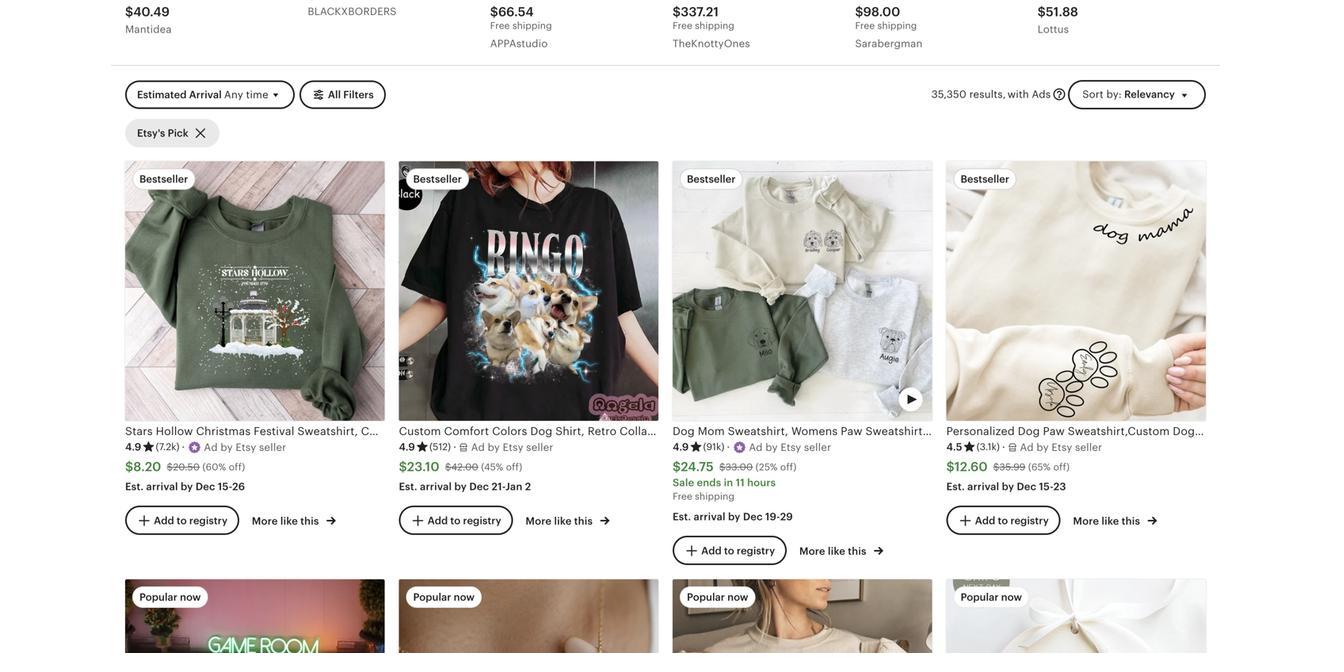 Task type: locate. For each thing, give the bounding box(es) containing it.
free down 337.21
[[673, 20, 693, 31]]

free down 98.00
[[855, 20, 875, 31]]

time
[[246, 89, 269, 101]]

more like this link
[[252, 512, 336, 529], [526, 512, 610, 529], [1074, 512, 1157, 529], [800, 542, 884, 559]]

this for 23.10
[[574, 515, 593, 527]]

popular for dog name necklace | personalized dog ears necklace | custom pet jewelry | pet name necklace | pet memorial gift, gift for her,christmas gift image
[[413, 591, 451, 603]]

by down $ 23.10 $ 42.00 (45% off)
[[455, 481, 467, 493]]

product video element
[[673, 161, 932, 421], [125, 580, 385, 653], [399, 580, 659, 653], [947, 580, 1206, 653]]

est. arrival by dec 15-23
[[947, 481, 1067, 493]]

$ 51.88 lottus
[[1038, 5, 1079, 35]]

3 now from the left
[[728, 591, 749, 603]]

appastudio
[[490, 38, 548, 50]]

add for 8.20
[[154, 515, 174, 527]]

free
[[490, 20, 510, 31], [673, 20, 693, 31], [855, 20, 875, 31], [673, 491, 693, 502]]

est. down "8.20" at the left bottom of page
[[125, 481, 144, 493]]

est. down 23.10
[[399, 481, 418, 493]]

$
[[125, 5, 133, 19], [490, 5, 498, 19], [673, 5, 681, 19], [855, 5, 864, 19], [1038, 5, 1046, 19], [125, 460, 133, 474], [399, 460, 407, 474], [673, 460, 681, 474], [947, 460, 955, 474], [167, 462, 173, 472], [445, 462, 451, 472], [720, 462, 726, 472], [994, 462, 1000, 472]]

$ up mantidea
[[125, 5, 133, 19]]

11
[[736, 477, 745, 489]]

product video element for dog name necklace | personalized dog ears necklace | custom pet jewelry | pet name necklace | pet memorial gift, gift for her,christmas gift image
[[399, 580, 659, 653]]

off) inside the $ 24.75 $ 33.00 (25% off) sale ends in 11 hours free shipping
[[781, 462, 797, 472]]

1 15- from the left
[[218, 481, 232, 493]]

arrival for 8.20
[[146, 481, 178, 493]]

· for 8.20
[[182, 441, 185, 453]]

3 4.9 from the left
[[673, 441, 689, 453]]

product video element for custom neon sign | neon sign | wedding signs | name neon sign | led neon light sign | wedding bridesmaid gifts | wall decor | home decor 'image' at bottom
[[125, 580, 385, 653]]

registry down 19-
[[737, 545, 775, 557]]

1 popular from the left
[[139, 591, 178, 603]]

add down est. arrival by dec 21-jan 2
[[428, 515, 448, 527]]

to down est. arrival by dec 15-26
[[177, 515, 187, 527]]

4 now from the left
[[1002, 591, 1022, 603]]

2 bestseller from the left
[[413, 173, 462, 185]]

4 off) from the left
[[1054, 462, 1070, 472]]

shipping down ends at the bottom
[[695, 491, 735, 502]]

registry down 21-
[[463, 515, 501, 527]]

estimated
[[137, 89, 187, 101]]

by down in
[[728, 511, 741, 523]]

popular now for 4th popular now link
[[961, 591, 1022, 603]]

lottus
[[1038, 23, 1069, 35]]

off) inside $ 12.60 $ 35.99 (65% off)
[[1054, 462, 1070, 472]]

to
[[177, 515, 187, 527], [451, 515, 461, 527], [998, 515, 1008, 527], [724, 545, 735, 557]]

sarabergman
[[855, 38, 923, 50]]

4 · from the left
[[1003, 441, 1006, 453]]

$ 337.21 free shipping theknottyones
[[673, 5, 750, 50]]

4 bestseller from the left
[[961, 173, 1010, 185]]

· right (3.1k)
[[1003, 441, 1006, 453]]

this for 12.60
[[1122, 515, 1141, 527]]

2 15- from the left
[[1039, 481, 1054, 493]]

blackxborders
[[308, 6, 397, 18]]

dec
[[196, 481, 215, 493], [469, 481, 489, 493], [1017, 481, 1037, 493], [743, 511, 763, 523]]

to down est. arrival by dec 19-29
[[724, 545, 735, 557]]

with
[[1008, 88, 1029, 100]]

arrival down 12.60
[[968, 481, 1000, 493]]

15- for 12.60
[[1039, 481, 1054, 493]]

add to registry down est. arrival by dec 21-jan 2
[[428, 515, 501, 527]]

23
[[1054, 481, 1067, 493]]

off)
[[229, 462, 245, 472], [506, 462, 523, 472], [781, 462, 797, 472], [1054, 462, 1070, 472]]

with ads
[[1008, 88, 1051, 100]]

$ up appastudio at the top
[[490, 5, 498, 19]]

bestseller
[[139, 173, 188, 185], [413, 173, 462, 185], [687, 173, 736, 185], [961, 173, 1010, 185]]

add to registry button for 12.60
[[947, 506, 1061, 535]]

est. down 12.60
[[947, 481, 965, 493]]

20.50
[[173, 462, 200, 472]]

free for 98.00
[[855, 20, 875, 31]]

popular now for second popular now link from the left
[[413, 591, 475, 603]]

1 bestseller from the left
[[139, 173, 188, 185]]

add down est. arrival by dec 15-26
[[154, 515, 174, 527]]

to for 8.20
[[177, 515, 187, 527]]

dec left 21-
[[469, 481, 489, 493]]

more for 8.20
[[252, 515, 278, 527]]

off) for 24.75
[[781, 462, 797, 472]]

off) inside $ 23.10 $ 42.00 (45% off)
[[506, 462, 523, 472]]

4.9 up the 24.75
[[673, 441, 689, 453]]

registry down est. arrival by dec 15-23
[[1011, 515, 1049, 527]]

add to registry for 23.10
[[428, 515, 501, 527]]

registry
[[189, 515, 228, 527], [463, 515, 501, 527], [1011, 515, 1049, 527], [737, 545, 775, 557]]

est. for 12.60
[[947, 481, 965, 493]]

2 now from the left
[[454, 591, 475, 603]]

0 horizontal spatial 4.9
[[125, 441, 141, 453]]

$ 12.60 $ 35.99 (65% off)
[[947, 460, 1070, 474]]

· for 24.75
[[727, 441, 730, 453]]

23.10
[[407, 460, 440, 474]]

3 bestseller from the left
[[687, 173, 736, 185]]

more for 12.60
[[1074, 515, 1099, 527]]

15- down the (60%
[[218, 481, 232, 493]]

· right the (512)
[[453, 441, 457, 453]]

4.9
[[125, 441, 141, 453], [399, 441, 415, 453], [673, 441, 689, 453]]

$ up lottus
[[1038, 5, 1046, 19]]

product video element for personalized new home ornament - new home christmas ornament - wreath new house ornament image
[[947, 580, 1206, 653]]

arrival down ends at the bottom
[[694, 511, 726, 523]]

custom neon sign | neon sign | wedding signs | name neon sign | led neon light sign | wedding bridesmaid gifts | wall decor | home decor image
[[125, 580, 385, 653]]

(91k)
[[703, 442, 725, 452]]

$ inside $ 8.20 $ 20.50 (60% off)
[[167, 462, 173, 472]]

$ inside the $ 40.49 mantidea
[[125, 5, 133, 19]]

0 horizontal spatial 15-
[[218, 481, 232, 493]]

free inside $ 337.21 free shipping theknottyones
[[673, 20, 693, 31]]

$ 98.00 free shipping sarabergman
[[855, 5, 923, 50]]

3 off) from the left
[[781, 462, 797, 472]]

3 popular now link from the left
[[673, 580, 932, 653]]

like
[[281, 515, 298, 527], [554, 515, 572, 527], [1102, 515, 1119, 527], [828, 545, 846, 557]]

1 popular now link from the left
[[125, 580, 385, 653]]

$ up theknottyones
[[673, 5, 681, 19]]

popular now
[[139, 591, 201, 603], [413, 591, 475, 603], [687, 591, 749, 603], [961, 591, 1022, 603]]

$ left 20.50 at the bottom left of page
[[125, 460, 133, 474]]

off) up 'jan'
[[506, 462, 523, 472]]

$ down (7.2k) on the left
[[167, 462, 173, 472]]

off) up 26
[[229, 462, 245, 472]]

1 horizontal spatial 15-
[[1039, 481, 1054, 493]]

free inside $ 98.00 free shipping sarabergman
[[855, 20, 875, 31]]

shipping inside $ 66.54 free shipping appastudio
[[513, 20, 552, 31]]

dec down the (60%
[[196, 481, 215, 493]]

$ down 4.5
[[947, 460, 955, 474]]

$ inside $ 66.54 free shipping appastudio
[[490, 5, 498, 19]]

this for 8.20
[[301, 515, 319, 527]]

1 off) from the left
[[229, 462, 245, 472]]

arrival
[[146, 481, 178, 493], [420, 481, 452, 493], [968, 481, 1000, 493], [694, 511, 726, 523]]

$ inside the $ 51.88 lottus
[[1038, 5, 1046, 19]]

free inside the $ 24.75 $ 33.00 (25% off) sale ends in 11 hours free shipping
[[673, 491, 693, 502]]

shipping
[[513, 20, 552, 31], [695, 20, 735, 31], [878, 20, 917, 31], [695, 491, 735, 502]]

all
[[328, 89, 341, 101]]

19-
[[766, 511, 780, 523]]

free down the '66.54'
[[490, 20, 510, 31]]

$ down (3.1k)
[[994, 462, 1000, 472]]

2 off) from the left
[[506, 462, 523, 472]]

add to registry button down est. arrival by dec 21-jan 2
[[399, 506, 513, 535]]

2
[[525, 481, 531, 493]]

to down est. arrival by dec 15-23
[[998, 515, 1008, 527]]

$ up the sarabergman
[[855, 5, 864, 19]]

shipping up theknottyones
[[695, 20, 735, 31]]

dec for 12.60
[[1017, 481, 1037, 493]]

4 popular now link from the left
[[947, 580, 1206, 653]]

337.21
[[681, 5, 719, 19]]

2 popular now from the left
[[413, 591, 475, 603]]

add to registry button down est. arrival by dec 19-29
[[673, 536, 787, 565]]

by down 20.50 at the bottom left of page
[[181, 481, 193, 493]]

(7.2k)
[[156, 442, 180, 452]]

· for 23.10
[[453, 441, 457, 453]]

arrival down 23.10
[[420, 481, 452, 493]]

dec down (65% at right bottom
[[1017, 481, 1037, 493]]

bestseller for 8.20
[[139, 173, 188, 185]]

(45%
[[481, 462, 504, 472]]

relevancy
[[1125, 88, 1175, 100]]

·
[[182, 441, 185, 453], [453, 441, 457, 453], [727, 441, 730, 453], [1003, 441, 1006, 453]]

26
[[232, 481, 245, 493]]

(60%
[[203, 462, 226, 472]]

4 popular from the left
[[961, 591, 999, 603]]

2 · from the left
[[453, 441, 457, 453]]

add to registry
[[154, 515, 228, 527], [428, 515, 501, 527], [975, 515, 1049, 527], [702, 545, 775, 557]]

popular
[[139, 591, 178, 603], [413, 591, 451, 603], [687, 591, 725, 603], [961, 591, 999, 603]]

off) for 12.60
[[1054, 462, 1070, 472]]

est.
[[125, 481, 144, 493], [399, 481, 418, 493], [947, 481, 965, 493], [673, 511, 691, 523]]

1 horizontal spatial 4.9
[[399, 441, 415, 453]]

15- down (65% at right bottom
[[1039, 481, 1054, 493]]

4 popular now from the left
[[961, 591, 1022, 603]]

$ inside $ 337.21 free shipping theknottyones
[[673, 5, 681, 19]]

2 horizontal spatial 4.9
[[673, 441, 689, 453]]

sort
[[1083, 88, 1104, 100]]

more like this
[[252, 515, 322, 527], [526, 515, 595, 527], [1074, 515, 1143, 527], [800, 545, 869, 557]]

$ left 42.00
[[399, 460, 407, 474]]

$ up sale
[[673, 460, 681, 474]]

add down est. arrival by dec 15-23
[[975, 515, 996, 527]]

add to registry down est. arrival by dec 15-23
[[975, 515, 1049, 527]]

2 4.9 from the left
[[399, 441, 415, 453]]

more
[[252, 515, 278, 527], [526, 515, 552, 527], [1074, 515, 1099, 527], [800, 545, 826, 557]]

est. arrival by dec 19-29
[[673, 511, 793, 523]]

35,350 results,
[[932, 88, 1006, 100]]

· right (91k)
[[727, 441, 730, 453]]

free inside $ 66.54 free shipping appastudio
[[490, 20, 510, 31]]

now
[[180, 591, 201, 603], [454, 591, 475, 603], [728, 591, 749, 603], [1002, 591, 1022, 603]]

est. for 8.20
[[125, 481, 144, 493]]

shipping inside the $ 24.75 $ 33.00 (25% off) sale ends in 11 hours free shipping
[[695, 491, 735, 502]]

1 · from the left
[[182, 441, 185, 453]]

$ inside $ 98.00 free shipping sarabergman
[[855, 5, 864, 19]]

$ for 23.10
[[399, 460, 407, 474]]

off) for 23.10
[[506, 462, 523, 472]]

add to registry button down est. arrival by dec 15-23
[[947, 506, 1061, 535]]

4.9 for 8.20
[[125, 441, 141, 453]]

estimated arrival any time
[[137, 89, 269, 101]]

est. arrival by dec 15-26
[[125, 481, 245, 493]]

2 popular from the left
[[413, 591, 451, 603]]

shipping inside $ 98.00 free shipping sarabergman
[[878, 20, 917, 31]]

1 popular now from the left
[[139, 591, 201, 603]]

by for 12.60
[[1002, 481, 1015, 493]]

add
[[154, 515, 174, 527], [428, 515, 448, 527], [975, 515, 996, 527], [702, 545, 722, 557]]

est. for 23.10
[[399, 481, 418, 493]]

more like this link for 12.60
[[1074, 512, 1157, 529]]

any
[[224, 89, 243, 101]]

by
[[181, 481, 193, 493], [455, 481, 467, 493], [1002, 481, 1015, 493], [728, 511, 741, 523]]

popular now link
[[125, 580, 385, 653], [399, 580, 659, 653], [673, 580, 932, 653], [947, 580, 1206, 653]]

4.9 up "8.20" at the left bottom of page
[[125, 441, 141, 453]]

registry down est. arrival by dec 15-26
[[189, 515, 228, 527]]

by down $ 12.60 $ 35.99 (65% off)
[[1002, 481, 1015, 493]]

4.9 up 23.10
[[399, 441, 415, 453]]

more like this for 8.20
[[252, 515, 322, 527]]

3 · from the left
[[727, 441, 730, 453]]

· right (7.2k) on the left
[[182, 441, 185, 453]]

3 popular now from the left
[[687, 591, 749, 603]]

off) inside $ 8.20 $ 20.50 (60% off)
[[229, 462, 245, 472]]

registry for 8.20
[[189, 515, 228, 527]]

dec for 23.10
[[469, 481, 489, 493]]

add to registry button down est. arrival by dec 15-26
[[125, 506, 240, 535]]

free down sale
[[673, 491, 693, 502]]

15-
[[218, 481, 232, 493], [1039, 481, 1054, 493]]

add to registry button
[[125, 506, 240, 535], [399, 506, 513, 535], [947, 506, 1061, 535], [673, 536, 787, 565]]

$ for 66.54
[[490, 5, 498, 19]]

this
[[301, 515, 319, 527], [574, 515, 593, 527], [1122, 515, 1141, 527], [848, 545, 867, 557]]

etsy's pick
[[137, 127, 188, 139]]

shipping inside $ 337.21 free shipping theknottyones
[[695, 20, 735, 31]]

1 now from the left
[[180, 591, 201, 603]]

1 4.9 from the left
[[125, 441, 141, 453]]

now for 4th popular now link from the right
[[180, 591, 201, 603]]

arrival down "8.20" at the left bottom of page
[[146, 481, 178, 493]]

15- for 8.20
[[218, 481, 232, 493]]

shipping up the sarabergman
[[878, 20, 917, 31]]

12.60
[[955, 460, 988, 474]]

add to registry down est. arrival by dec 15-26
[[154, 515, 228, 527]]

$ down the (512)
[[445, 462, 451, 472]]

$ inside $ 12.60 $ 35.99 (65% off)
[[994, 462, 1000, 472]]

all filters button
[[299, 80, 386, 109]]

2 popular now link from the left
[[399, 580, 659, 653]]

to down est. arrival by dec 21-jan 2
[[451, 515, 461, 527]]

off) right (25%
[[781, 462, 797, 472]]

like for 8.20
[[281, 515, 298, 527]]

ends
[[697, 477, 722, 489]]

shipping down the '66.54'
[[513, 20, 552, 31]]

sale
[[673, 477, 695, 489]]

off) up 23
[[1054, 462, 1070, 472]]

hours
[[747, 477, 776, 489]]

dog mom sweatshirt, womens paw sweatshirt, dog sweatshirt with name, dog mom gift, dog lover sweatshirt, dog mom era, custom dog sweater image
[[673, 161, 932, 421]]



Task type: vqa. For each thing, say whether or not it's contained in the screenshot.
left For
no



Task type: describe. For each thing, give the bounding box(es) containing it.
$ inside $ 23.10 $ 42.00 (45% off)
[[445, 462, 451, 472]]

$ for 24.75
[[673, 460, 681, 474]]

off) for 8.20
[[229, 462, 245, 472]]

like for 12.60
[[1102, 515, 1119, 527]]

dog name necklace | personalized dog ears necklace | custom pet jewelry | pet name necklace | pet memorial gift, gift for her,christmas gift image
[[399, 580, 659, 653]]

42.00
[[451, 462, 479, 472]]

arrival
[[189, 89, 222, 101]]

40.49
[[133, 5, 170, 19]]

by:
[[1107, 88, 1122, 100]]

29
[[780, 511, 793, 523]]

popular for custom neon sign | neon sign | wedding signs | name neon sign | led neon light sign | wedding bridesmaid gifts | wall decor | home decor 'image' at bottom
[[139, 591, 178, 603]]

free for 337.21
[[673, 20, 693, 31]]

blackxborders link
[[308, 0, 476, 23]]

$ for 51.88
[[1038, 5, 1046, 19]]

3 popular from the left
[[687, 591, 725, 603]]

8.20
[[133, 460, 161, 474]]

etsy's
[[137, 127, 165, 139]]

now for 4th popular now link
[[1002, 591, 1022, 603]]

free for 66.54
[[490, 20, 510, 31]]

(3.1k)
[[977, 442, 1000, 452]]

personalized new home ornament - new home christmas ornament - wreath new house ornament image
[[947, 580, 1206, 653]]

(512)
[[430, 442, 451, 452]]

add down est. arrival by dec 19-29
[[702, 545, 722, 557]]

shipping for 66.54
[[513, 20, 552, 31]]

33.00
[[726, 462, 753, 472]]

arrival for 23.10
[[420, 481, 452, 493]]

ads
[[1032, 88, 1051, 100]]

more like this for 12.60
[[1074, 515, 1143, 527]]

dec left 19-
[[743, 511, 763, 523]]

registry for 23.10
[[463, 515, 501, 527]]

$ for 337.21
[[673, 5, 681, 19]]

add to registry button for 8.20
[[125, 506, 240, 535]]

$ 8.20 $ 20.50 (60% off)
[[125, 460, 245, 474]]

more like this link for 23.10
[[526, 512, 610, 529]]

51.88
[[1046, 5, 1079, 19]]

more like this link for 8.20
[[252, 512, 336, 529]]

add to registry for 8.20
[[154, 515, 228, 527]]

$ 40.49 mantidea
[[125, 5, 172, 35]]

theknottyones
[[673, 38, 750, 50]]

pick
[[168, 127, 188, 139]]

bestseller for 12.60
[[961, 173, 1010, 185]]

shipping for 98.00
[[878, 20, 917, 31]]

etsy's pick link
[[125, 119, 219, 148]]

35.99
[[1000, 462, 1026, 472]]

add to registry button for 23.10
[[399, 506, 513, 535]]

est. arrival by dec 21-jan 2
[[399, 481, 531, 493]]

arrival for 12.60
[[968, 481, 1000, 493]]

stars hollow christmas festival sweatshirt, christmas gifts, christmas tree shirt, christmas winter festival sweater, christmas tree sweater image
[[125, 161, 385, 421]]

like for 23.10
[[554, 515, 572, 527]]

results,
[[970, 88, 1006, 100]]

$ 23.10 $ 42.00 (45% off)
[[399, 460, 523, 474]]

$ 66.54 free shipping appastudio
[[490, 5, 552, 50]]

$ for 40.49
[[125, 5, 133, 19]]

to for 12.60
[[998, 515, 1008, 527]]

shipping for 337.21
[[695, 20, 735, 31]]

dec for 8.20
[[196, 481, 215, 493]]

now for second popular now link from the left
[[454, 591, 475, 603]]

35,350
[[932, 88, 967, 100]]

popular now for 4th popular now link from the right
[[139, 591, 201, 603]]

custom comfort colors dog shirt, retro collage shirt, custom pet shirt, retro 90's custom shirt, women's custom tee, christmas gift shirt image
[[399, 161, 659, 421]]

$ for 98.00
[[855, 5, 864, 19]]

to for 23.10
[[451, 515, 461, 527]]

registry for 12.60
[[1011, 515, 1049, 527]]

$ for 12.60
[[947, 460, 955, 474]]

all filters
[[328, 89, 374, 101]]

$ 24.75 $ 33.00 (25% off) sale ends in 11 hours free shipping
[[673, 460, 797, 502]]

by for 8.20
[[181, 481, 193, 493]]

add for 23.10
[[428, 515, 448, 527]]

$ for 8.20
[[125, 460, 133, 474]]

add to registry for 12.60
[[975, 515, 1049, 527]]

sort by: relevancy
[[1083, 88, 1175, 100]]

21-
[[492, 481, 506, 493]]

custom dog ears sweatshirt, dog mom sweatshirt, dog lover sweatshirt, dog people sweatshirt, new dog owner sweatshirt, pet lover sweatshirt image
[[673, 580, 932, 653]]

4.5
[[947, 441, 963, 453]]

· for 12.60
[[1003, 441, 1006, 453]]

est. down sale
[[673, 511, 691, 523]]

filters
[[343, 89, 374, 101]]

24.75
[[681, 460, 714, 474]]

$ up in
[[720, 462, 726, 472]]

4.9 for 23.10
[[399, 441, 415, 453]]

product video element for dog mom sweatshirt, womens paw sweatshirt, dog sweatshirt with name, dog mom gift, dog lover sweatshirt, dog mom era, custom dog sweater image
[[673, 161, 932, 421]]

(65%
[[1029, 462, 1051, 472]]

popular for personalized new home ornament - new home christmas ornament - wreath new house ornament image
[[961, 591, 999, 603]]

add to registry down est. arrival by dec 19-29
[[702, 545, 775, 557]]

bestseller for 23.10
[[413, 173, 462, 185]]

mantidea
[[125, 23, 172, 35]]

98.00
[[864, 5, 901, 19]]

by for 23.10
[[455, 481, 467, 493]]

in
[[724, 477, 733, 489]]

personalized dog paw sweatshirt,custom dog mama sweatshirt,gift for mama sweatshirt, christmas gift for mama, dog mom image
[[947, 161, 1206, 421]]

more for 23.10
[[526, 515, 552, 527]]

jan
[[506, 481, 523, 493]]

more like this for 23.10
[[526, 515, 595, 527]]

add for 12.60
[[975, 515, 996, 527]]

66.54
[[498, 5, 534, 19]]

(25%
[[756, 462, 778, 472]]



